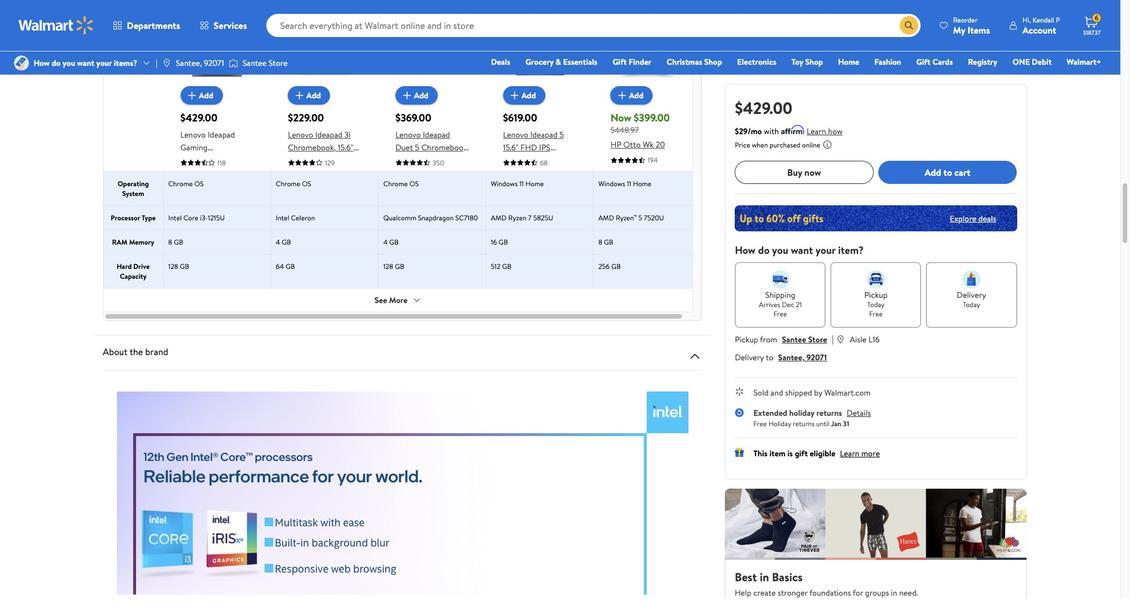 Task type: vqa. For each thing, say whether or not it's contained in the screenshot.


Task type: locate. For each thing, give the bounding box(es) containing it.
1 chrome os from the left
[[168, 179, 204, 189]]

11
[[519, 179, 524, 189], [627, 179, 631, 189], [556, 193, 561, 204]]

core inside '$429.00 lenovo ideapad gaming chromebook laptop, 16.0" wqxga 2.5k ips, intel core i3-1215u, 8gb ram, 128gb emmc, storm grey, 82v80009ux, cloud gaming'
[[198, 193, 216, 204]]

0 horizontal spatial grey,
[[232, 218, 251, 230]]

lenovo for $229.00
[[288, 129, 313, 141]]

laptop, inside $369.00 lenovo ideapad duet 5 chromebook laptop, 13.3" fhd oled touchscreen, qualcomm snapdragon sc7180, 4gb ram, 128gb ssd, abyss blue, 82qs0001us
[[395, 155, 422, 166]]

4 for 1st 4 gb cell from right
[[383, 237, 388, 247]]

128 gb for 1st 128 gb cell
[[168, 262, 189, 272]]

1 horizontal spatial home
[[633, 179, 652, 189]]

 image left santee, 92071
[[162, 58, 171, 68]]

0 vertical spatial want
[[77, 57, 94, 69]]

0 vertical spatial abyss
[[546, 180, 566, 192]]

2 lenovo from the left
[[288, 129, 313, 141]]

fhd,
[[288, 155, 306, 166]]

home left fashion link
[[838, 56, 859, 68]]

2 4 gb from the left
[[383, 237, 399, 247]]

until
[[816, 419, 830, 429]]

pickup down intent image for pickup
[[864, 290, 888, 301]]

2 horizontal spatial amd
[[598, 213, 614, 223]]

one debit link
[[1007, 56, 1057, 68]]

chromebook up the 350
[[421, 142, 467, 153]]

1 lenovo from the left
[[180, 129, 206, 141]]

1 vertical spatial blue,
[[436, 218, 454, 230]]

0 horizontal spatial do
[[52, 57, 61, 69]]

0 horizontal spatial windows 11 home
[[491, 179, 544, 189]]

0 horizontal spatial chrome
[[168, 179, 193, 189]]

1 ideapad from the left
[[208, 129, 235, 141]]

memory
[[129, 237, 154, 247]]

128 gb cell
[[164, 255, 271, 288], [379, 255, 486, 288]]

2 chrome from the left
[[276, 179, 300, 189]]

&
[[556, 56, 561, 68]]

1 vertical spatial snapdragon
[[418, 213, 454, 223]]

128 gb up see more
[[383, 262, 404, 272]]

$29/mo
[[735, 126, 762, 137]]

extended
[[753, 408, 787, 419]]

2 windows 11 home cell from the left
[[594, 172, 701, 206]]

today for pickup
[[867, 300, 885, 310]]

free up l16 at the right
[[869, 309, 883, 319]]

to for add
[[944, 166, 952, 179]]

add button up $229.00
[[288, 86, 330, 105]]

0 horizontal spatial 4gb
[[317, 167, 333, 179]]

1 horizontal spatial do
[[758, 243, 770, 258]]

os
[[194, 179, 204, 189], [302, 179, 311, 189], [410, 179, 419, 189]]

drive
[[133, 262, 150, 272]]

lenovo for $619.00
[[503, 129, 528, 141]]

0 vertical spatial ryzen
[[552, 155, 573, 166]]

0 vertical spatial qualcomm
[[395, 180, 434, 192]]

5 add button from the left
[[611, 86, 653, 105]]

processor type
[[111, 213, 156, 223]]

details button
[[847, 408, 871, 419]]

1 horizontal spatial fhd
[[520, 142, 537, 153]]

11 inside $619.00 lenovo ideapad 5 15.6" fhd ips laptop, amd ryzen 7 5825u, 16gb ram, 512gb ssd, abyss blue, windows 11 home, 82sg00blus
[[556, 193, 561, 204]]

grocery
[[525, 56, 554, 68]]

santee, 92071 button
[[778, 352, 827, 364]]

abyss down 16gb
[[546, 180, 566, 192]]

purchased
[[770, 140, 801, 150]]

|
[[156, 57, 157, 69], [832, 333, 834, 346]]

ram, inside '$429.00 lenovo ideapad gaming chromebook laptop, 16.0" wqxga 2.5k ips, intel core i3-1215u, 8gb ram, 128gb emmc, storm grey, 82v80009ux, cloud gaming'
[[198, 206, 218, 217]]

1 horizontal spatial $429.00
[[735, 97, 793, 119]]

sold and shipped by walmart.com
[[753, 387, 871, 399]]

i3- down 2.5k
[[217, 193, 227, 204]]

shop inside 'link'
[[805, 56, 823, 68]]

ryzen inside cell
[[508, 213, 526, 223]]

128 gb cell down 82v80009ux,
[[164, 255, 271, 288]]

1 horizontal spatial 4gb
[[395, 206, 411, 217]]

walmart image
[[19, 16, 94, 35]]

4 row from the top
[[103, 230, 701, 254]]

snapdragon up qualcomm snapdragon sc7180
[[395, 193, 437, 204]]

2 128 gb cell from the left
[[379, 255, 486, 288]]

add inside $429.00 group
[[199, 90, 213, 101]]

pickup left "from"
[[735, 334, 758, 346]]

today inside "delivery today"
[[963, 300, 980, 310]]

electronics link
[[732, 56, 782, 68]]

ideapad
[[208, 129, 235, 141], [315, 129, 343, 141], [423, 129, 450, 141], [530, 129, 558, 141]]

0 horizontal spatial os
[[194, 179, 204, 189]]

free down shipping
[[774, 309, 787, 319]]

add button inside $619.00 group
[[503, 86, 545, 105]]

deals
[[979, 213, 996, 224]]

82sg00blus
[[528, 206, 576, 217]]

1 vertical spatial ssd,
[[395, 218, 412, 230]]

add button inside "now $399.00" group
[[611, 86, 653, 105]]

1 vertical spatial 4gb
[[395, 206, 411, 217]]

add left cart in the top of the page
[[925, 166, 941, 179]]

1 8 gb cell from the left
[[164, 230, 271, 254]]

0 horizontal spatial 92071
[[204, 57, 224, 69]]

1 horizontal spatial windows
[[522, 193, 554, 204]]

to inside button
[[944, 166, 952, 179]]

blue, inside $369.00 lenovo ideapad duet 5 chromebook laptop, 13.3" fhd oled touchscreen, qualcomm snapdragon sc7180, 4gb ram, 128gb ssd, abyss blue, 82qs0001us
[[436, 218, 454, 230]]

2 128 gb from the left
[[383, 262, 404, 272]]

gb right 64
[[286, 262, 295, 272]]

intel down 64gb on the left top of page
[[276, 213, 289, 223]]

chrome down duet
[[383, 179, 408, 189]]

today inside pickup today free
[[867, 300, 885, 310]]

20
[[656, 139, 665, 151]]

how for how do you want your item?
[[735, 243, 756, 258]]

walmart+
[[1067, 56, 1101, 68]]

by
[[814, 387, 822, 399]]

intel inside cell
[[168, 213, 182, 223]]

store left lenovo ideapad 3i chromebook, 15.6" fhd, intel celeron n4500, 4gb ram, 64gb emmc, arctic grey, 82n4002hus image
[[269, 57, 288, 69]]

0 horizontal spatial 8 gb
[[168, 237, 183, 247]]

gb down qualcomm snapdragon sc7180
[[389, 237, 399, 247]]

gift cards
[[916, 56, 953, 68]]

qualcomm up 82qs0001us
[[383, 213, 416, 223]]

lenovo up duet
[[395, 129, 421, 141]]

chrome for second the "chrome os" cell from the right
[[276, 179, 300, 189]]

3 os from the left
[[410, 179, 419, 189]]

1 horizontal spatial windows 11 home
[[598, 179, 652, 189]]

windows 11 home cell
[[486, 172, 594, 206], [594, 172, 701, 206]]

free inside extended holiday returns details free holiday returns until jan 31
[[753, 419, 767, 429]]

1 horizontal spatial free
[[774, 309, 787, 319]]

operating
[[118, 179, 149, 189]]

2 windows 11 home from the left
[[598, 179, 652, 189]]

5 inside $369.00 lenovo ideapad duet 5 chromebook laptop, 13.3" fhd oled touchscreen, qualcomm snapdragon sc7180, 4gb ram, 128gb ssd, abyss blue, 82qs0001us
[[415, 142, 419, 153]]

core up 82v80009ux,
[[183, 213, 198, 223]]

add to cart image up $229.00
[[293, 89, 306, 102]]

2 today from the left
[[963, 300, 980, 310]]

1 horizontal spatial 128
[[383, 262, 393, 272]]

0 vertical spatial 5
[[560, 129, 564, 141]]

gb up 64 gb
[[282, 237, 291, 247]]

4gb right "n4500,"
[[317, 167, 333, 179]]

pickup for pickup from santee store |
[[735, 334, 758, 346]]

1 horizontal spatial i3-
[[217, 193, 227, 204]]

4gb inside $369.00 lenovo ideapad duet 5 chromebook laptop, 13.3" fhd oled touchscreen, qualcomm snapdragon sc7180, 4gb ram, 128gb ssd, abyss blue, 82qs0001us
[[395, 206, 411, 217]]

1 horizontal spatial 8
[[598, 237, 602, 247]]

gb down 82v80009ux,
[[180, 262, 189, 272]]

celeron inside cell
[[291, 213, 315, 223]]

your for item?
[[816, 243, 836, 258]]

0 vertical spatial your
[[96, 57, 112, 69]]

lenovo up wqxga at the top
[[180, 129, 206, 141]]

ideapad inside '$429.00 lenovo ideapad gaming chromebook laptop, 16.0" wqxga 2.5k ips, intel core i3-1215u, 8gb ram, 128gb emmc, storm grey, 82v80009ux, cloud gaming'
[[208, 129, 235, 141]]

windows 11 home up ryzen™ at the right top
[[598, 179, 652, 189]]

row header
[[103, 25, 164, 171]]

5 inside cell
[[639, 213, 642, 223]]

3 chrome os from the left
[[383, 179, 419, 189]]

1 chrome from the left
[[168, 179, 193, 189]]

lenovo up "chromebook," at left top
[[288, 129, 313, 141]]

ideapad for $429.00
[[208, 129, 235, 141]]

add up $619.00
[[522, 90, 536, 101]]

3 add to cart image from the left
[[400, 89, 414, 102]]

1 row from the top
[[103, 25, 701, 255]]

1 horizontal spatial 4
[[383, 237, 388, 247]]

2 horizontal spatial home
[[838, 56, 859, 68]]

want for item?
[[791, 243, 813, 258]]

delivery for to
[[735, 352, 764, 364]]

1 horizontal spatial returns
[[817, 408, 842, 419]]

1 128 gb from the left
[[168, 262, 189, 272]]

add button inside $429.00 group
[[180, 86, 223, 105]]

amd down the ips
[[531, 155, 550, 166]]

qualcomm inside $369.00 lenovo ideapad duet 5 chromebook laptop, 13.3" fhd oled touchscreen, qualcomm snapdragon sc7180, 4gb ram, 128gb ssd, abyss blue, 82qs0001us
[[395, 180, 434, 192]]

pickup inside pickup from santee store |
[[735, 334, 758, 346]]

4 gb up 64 gb
[[276, 237, 291, 247]]

delivery for today
[[957, 290, 986, 301]]

1 vertical spatial core
[[183, 213, 198, 223]]

2 128 from the left
[[383, 262, 393, 272]]

gb right 16
[[499, 237, 508, 247]]

lenovo ideapad gaming chromebook laptop, 16.0" wqxga 2.5k ips, intel core i3-1215u, 8gb ram, 128gb emmc, storm grey, 82v80009ux, cloud gaming image
[[187, 26, 247, 86]]

4 gb cell
[[271, 230, 379, 254], [379, 230, 486, 254]]

emmc, down 8gb
[[180, 218, 206, 230]]

intel
[[308, 155, 324, 166], [180, 193, 196, 204], [168, 213, 182, 223], [276, 213, 289, 223]]

fhd left the ips
[[520, 142, 537, 153]]

delivery
[[957, 290, 986, 301], [735, 352, 764, 364]]

learn left more
[[840, 448, 860, 460]]

add up now
[[629, 90, 644, 101]]

$429.00 up $29/mo with
[[735, 97, 793, 119]]

0 horizontal spatial 4 gb
[[276, 237, 291, 247]]

qualcomm down "oled"
[[395, 180, 434, 192]]

0 horizontal spatial gift
[[613, 56, 627, 68]]

add inside $229.00 group
[[306, 90, 321, 101]]

intent image for pickup image
[[867, 270, 885, 289]]

2 gift from the left
[[916, 56, 931, 68]]

1 128gb from the left
[[219, 206, 242, 217]]

2 gaming from the top
[[180, 244, 208, 255]]

4 lenovo from the left
[[503, 129, 528, 141]]

ideapad inside $229.00 lenovo ideapad 3i chromebook, 15.6" fhd, intel celeron n4500, 4gb ram, 64gb emmc, arctic grey, 82n4002hus
[[315, 129, 343, 141]]

laptop, up "oled"
[[395, 155, 422, 166]]

ssd, inside $369.00 lenovo ideapad duet 5 chromebook laptop, 13.3" fhd oled touchscreen, qualcomm snapdragon sc7180, 4gb ram, 128gb ssd, abyss blue, 82qs0001us
[[395, 218, 412, 230]]

to left cart in the top of the page
[[944, 166, 952, 179]]

chrome os up 8gb
[[168, 179, 204, 189]]

1 vertical spatial want
[[791, 243, 813, 258]]

0 horizontal spatial today
[[867, 300, 885, 310]]

kendall
[[1033, 15, 1055, 25]]

departments
[[127, 19, 180, 32]]

now
[[611, 111, 631, 125]]

gift left cards
[[916, 56, 931, 68]]

ram, right 16gb
[[556, 167, 576, 179]]

gift
[[795, 448, 808, 460]]

free inside shipping arrives dec 21 free
[[774, 309, 787, 319]]

128gb down the sc7180, on the top left of the page
[[435, 206, 457, 217]]

gb for 256 gb 'cell'
[[611, 262, 621, 272]]

1 horizontal spatial  image
[[162, 58, 171, 68]]

0 horizontal spatial chromebook
[[180, 155, 226, 166]]

to for delivery
[[766, 352, 774, 364]]

affirm image
[[781, 125, 804, 134]]

your left item? on the right top
[[816, 243, 836, 258]]

1 os from the left
[[194, 179, 204, 189]]

8 gb
[[168, 237, 183, 247], [598, 237, 613, 247]]

add to cart image
[[185, 89, 199, 102], [293, 89, 306, 102], [400, 89, 414, 102], [615, 89, 629, 102]]

more
[[862, 448, 880, 460]]

4gb inside $229.00 lenovo ideapad 3i chromebook, 15.6" fhd, intel celeron n4500, 4gb ram, 64gb emmc, arctic grey, 82n4002hus
[[317, 167, 333, 179]]

1 horizontal spatial 15.6"
[[503, 142, 519, 153]]

row containing $429.00
[[103, 25, 701, 255]]

8 gb up '256'
[[598, 237, 613, 247]]

otto
[[623, 139, 641, 151]]

shop for toy shop
[[805, 56, 823, 68]]

gb inside 'cell'
[[611, 262, 621, 272]]

learn how
[[807, 126, 843, 137]]

15.6" inside $619.00 lenovo ideapad 5 15.6" fhd ips laptop, amd ryzen 7 5825u, 16gb ram, 512gb ssd, abyss blue, windows 11 home, 82sg00blus
[[503, 142, 519, 153]]

0 vertical spatial celeron
[[326, 155, 354, 166]]

shipping arrives dec 21 free
[[759, 290, 802, 319]]

 image
[[229, 57, 238, 69]]

2 ideapad from the left
[[315, 129, 343, 141]]

2 vertical spatial 5
[[639, 213, 642, 223]]

8 right memory on the left top of page
[[168, 237, 172, 247]]

add button up $369.00
[[395, 86, 438, 105]]

1 horizontal spatial gift
[[916, 56, 931, 68]]

1 add button from the left
[[180, 86, 223, 105]]

snapdragon up 82qs0001us
[[418, 213, 454, 223]]

lenovo ideapad duet 5 chromebook laptop, 13.3" fhd oled touchscreen, qualcomm snapdragon sc7180, 4gb ram, 128gb ssd, abyss blue, 82qs0001us image
[[402, 26, 463, 86]]

0 horizontal spatial 128gb
[[219, 206, 242, 217]]

windows 11 home up home,
[[491, 179, 544, 189]]

1 15.6" from the left
[[338, 142, 353, 153]]

chrome os down fhd, at the left top
[[276, 179, 311, 189]]

1 today from the left
[[867, 300, 885, 310]]

shipped
[[785, 387, 812, 399]]

item
[[770, 448, 786, 460]]

qualcomm snapdragon sc7180 cell
[[379, 206, 486, 230]]

| left "aisle"
[[832, 333, 834, 346]]

$429.00 for $429.00 lenovo ideapad gaming chromebook laptop, 16.0" wqxga 2.5k ips, intel core i3-1215u, 8gb ram, 128gb emmc, storm grey, 82v80009ux, cloud gaming
[[180, 111, 217, 125]]

fhd
[[520, 142, 537, 153], [441, 155, 458, 166]]

chrome for first the "chrome os" cell from right
[[383, 179, 408, 189]]

1 horizontal spatial your
[[816, 243, 836, 258]]

5 row from the top
[[103, 254, 701, 288]]

chromebook inside '$429.00 lenovo ideapad gaming chromebook laptop, 16.0" wqxga 2.5k ips, intel core i3-1215u, 8gb ram, 128gb emmc, storm grey, 82v80009ux, cloud gaming'
[[180, 155, 226, 166]]

returns
[[817, 408, 842, 419], [793, 419, 815, 429]]

gift left finder
[[613, 56, 627, 68]]

0 horizontal spatial  image
[[14, 56, 29, 71]]

2 horizontal spatial 11
[[627, 179, 631, 189]]

processor
[[111, 213, 140, 223]]

add up $229.00
[[306, 90, 321, 101]]

add button inside $229.00 group
[[288, 86, 330, 105]]

128gb inside '$429.00 lenovo ideapad gaming chromebook laptop, 16.0" wqxga 2.5k ips, intel core i3-1215u, 8gb ram, 128gb emmc, storm grey, 82v80009ux, cloud gaming'
[[219, 206, 242, 217]]

celeron
[[326, 155, 354, 166], [291, 213, 315, 223]]

fhd up touchscreen,
[[441, 155, 458, 166]]

$429.00 inside '$429.00 lenovo ideapad gaming chromebook laptop, 16.0" wqxga 2.5k ips, intel core i3-1215u, 8gb ram, 128gb emmc, storm grey, 82v80009ux, cloud gaming'
[[180, 111, 217, 125]]

gift cards link
[[911, 56, 958, 68]]

learn up online
[[807, 126, 826, 137]]

intel core i3-1215u
[[168, 213, 225, 223]]

you for how do you want your items?
[[63, 57, 75, 69]]

8
[[168, 237, 172, 247], [598, 237, 602, 247]]

amd up 16 gb
[[491, 213, 507, 223]]

0 horizontal spatial free
[[753, 419, 767, 429]]

add to cart
[[925, 166, 971, 179]]

0 vertical spatial santee,
[[176, 57, 202, 69]]

350
[[433, 158, 444, 168]]

row containing hard drive capacity
[[103, 254, 701, 288]]

1 shop from the left
[[704, 56, 722, 68]]

grocery & essentials
[[525, 56, 598, 68]]

1 vertical spatial to
[[766, 352, 774, 364]]

512 gb cell
[[486, 255, 594, 288]]

santee store
[[243, 57, 288, 69]]

windows up ryzen™ at the right top
[[598, 179, 625, 189]]

1 horizontal spatial emmc,
[[310, 180, 336, 192]]

to down "from"
[[766, 352, 774, 364]]

free for 21
[[774, 309, 787, 319]]

this
[[753, 448, 768, 460]]

reorder
[[953, 15, 978, 25]]

2 4 from the left
[[383, 237, 388, 247]]

0 horizontal spatial i3-
[[200, 213, 208, 223]]

4 add button from the left
[[503, 86, 545, 105]]

3 row from the top
[[103, 206, 701, 230]]

gb for 64 gb cell
[[286, 262, 295, 272]]

you for how do you want your item?
[[772, 243, 789, 258]]

1 horizontal spatial 7
[[528, 213, 532, 223]]

chrome os for second the "chrome os" cell from the right
[[276, 179, 311, 189]]

512gb
[[503, 180, 525, 192]]

abyss inside $619.00 lenovo ideapad 5 15.6" fhd ips laptop, amd ryzen 7 5825u, 16gb ram, 512gb ssd, abyss blue, windows 11 home, 82sg00blus
[[546, 180, 566, 192]]

128gb
[[219, 206, 242, 217], [435, 206, 457, 217]]

2 add to cart image from the left
[[293, 89, 306, 102]]

add to cart button
[[878, 161, 1017, 184]]

row containing operating system
[[103, 171, 701, 206]]

7
[[503, 167, 507, 179], [528, 213, 532, 223]]

gift finder link
[[607, 56, 657, 68]]

1 vertical spatial |
[[832, 333, 834, 346]]

1 windows 11 home from the left
[[491, 179, 544, 189]]

3 ideapad from the left
[[423, 129, 450, 141]]

1 vertical spatial store
[[808, 334, 827, 346]]

debit
[[1032, 56, 1052, 68]]

ips,
[[229, 180, 242, 192]]

ideapad inside $619.00 lenovo ideapad 5 15.6" fhd ips laptop, amd ryzen 7 5825u, 16gb ram, 512gb ssd, abyss blue, windows 11 home, 82sg00blus
[[530, 129, 558, 141]]

home right 512gb on the top
[[526, 179, 544, 189]]

i3- inside '$429.00 lenovo ideapad gaming chromebook laptop, 16.0" wqxga 2.5k ips, intel core i3-1215u, 8gb ram, 128gb emmc, storm grey, 82v80009ux, cloud gaming'
[[217, 193, 227, 204]]

gift for gift cards
[[916, 56, 931, 68]]

1 4 gb from the left
[[276, 237, 291, 247]]

0 horizontal spatial 15.6"
[[338, 142, 353, 153]]

gb up the more
[[395, 262, 404, 272]]

1 horizontal spatial os
[[302, 179, 311, 189]]

0 vertical spatial grey,
[[288, 193, 307, 204]]

laptop, inside $619.00 lenovo ideapad 5 15.6" fhd ips laptop, amd ryzen 7 5825u, 16gb ram, 512gb ssd, abyss blue, windows 11 home, 82sg00blus
[[503, 155, 529, 166]]

1 horizontal spatial santee
[[782, 334, 806, 346]]

1 horizontal spatial delivery
[[957, 290, 986, 301]]

delivery down intent image for delivery
[[957, 290, 986, 301]]

gb down intel core i3-1215u at the top left
[[174, 237, 183, 247]]

add to cart image inside $429.00 group
[[185, 89, 199, 102]]

128gb for $369.00
[[435, 206, 457, 217]]

price when purchased online
[[735, 140, 821, 150]]

gb for 2nd 128 gb cell
[[395, 262, 404, 272]]

 image
[[14, 56, 29, 71], [162, 58, 171, 68]]

1 horizontal spatial ryzen
[[552, 155, 573, 166]]

lenovo ideapad 3i chromebook, 15.6" fhd, intel celeron n4500, 4gb ram, 64gb emmc, arctic grey, 82n4002hus image
[[295, 26, 355, 86]]

1 vertical spatial chromebook
[[180, 155, 226, 166]]

abyss inside $369.00 lenovo ideapad duet 5 chromebook laptop, 13.3" fhd oled touchscreen, qualcomm snapdragon sc7180, 4gb ram, 128gb ssd, abyss blue, 82qs0001us
[[414, 218, 434, 230]]

128 gb cell down 82qs0001us
[[379, 255, 486, 288]]

7 left 5825u
[[528, 213, 532, 223]]

my
[[953, 23, 965, 36]]

chrome for first the "chrome os" cell from left
[[168, 179, 193, 189]]

128 up see more
[[383, 262, 393, 272]]

chrome up 8gb
[[168, 179, 193, 189]]

how
[[34, 57, 50, 69], [735, 243, 756, 258]]

2 shop from the left
[[805, 56, 823, 68]]

emmc,
[[310, 180, 336, 192], [180, 218, 206, 230]]

1 gift from the left
[[613, 56, 627, 68]]

chrome os cell
[[164, 172, 271, 206], [271, 172, 379, 206], [379, 172, 486, 206]]

0 horizontal spatial celeron
[[291, 213, 315, 223]]

lenovo inside '$429.00 lenovo ideapad gaming chromebook laptop, 16.0" wqxga 2.5k ips, intel core i3-1215u, 8gb ram, 128gb emmc, storm grey, 82v80009ux, cloud gaming'
[[180, 129, 206, 141]]

row
[[103, 25, 701, 255], [103, 171, 701, 206], [103, 206, 701, 230], [103, 230, 701, 254], [103, 254, 701, 288]]

intel down "chromebook," at left top
[[308, 155, 324, 166]]

amd for amd ryzen™ 5 7520u
[[598, 213, 614, 223]]

amd inside $619.00 lenovo ideapad 5 15.6" fhd ips laptop, amd ryzen 7 5825u, 16gb ram, 512gb ssd, abyss blue, windows 11 home, 82sg00blus
[[531, 155, 550, 166]]

0 horizontal spatial santee
[[243, 57, 267, 69]]

0 vertical spatial blue,
[[503, 193, 520, 204]]

home down 194
[[633, 179, 652, 189]]

128 gb right drive on the left top
[[168, 262, 189, 272]]

with
[[764, 126, 779, 137]]

gaming up wqxga at the top
[[180, 142, 208, 153]]

0 vertical spatial 4gb
[[317, 167, 333, 179]]

delivery today
[[957, 290, 986, 310]]

1 vertical spatial i3-
[[200, 213, 208, 223]]

2 128gb from the left
[[435, 206, 457, 217]]

lenovo ideapad 5 15.6" fhd ips laptop, amd ryzen 7 5825u, 16gb ram, 512gb ssd, abyss blue, windows 11 home, 82sg00blus image
[[510, 26, 570, 86]]

returns left until at the right bottom of page
[[793, 419, 815, 429]]

11 up 82sg00blus
[[556, 193, 561, 204]]

4 gb for second 4 gb cell from the right
[[276, 237, 291, 247]]

7 inside cell
[[528, 213, 532, 223]]

do for how do you want your item?
[[758, 243, 770, 258]]

2 add button from the left
[[288, 86, 330, 105]]

operating system row header
[[103, 172, 164, 206]]

2 chrome os from the left
[[276, 179, 311, 189]]

4 gb cell down intel celeron cell
[[271, 230, 379, 254]]

ideapad up 13.3"
[[423, 129, 450, 141]]

windows up 82sg00blus
[[522, 193, 554, 204]]

intel core i3-1215u cell
[[164, 206, 271, 230]]

search icon image
[[905, 21, 914, 30]]

0 vertical spatial to
[[944, 166, 952, 179]]

11 left 16gb
[[519, 179, 524, 189]]

gb for 1st 4 gb cell from right
[[389, 237, 399, 247]]

92071
[[204, 57, 224, 69], [807, 352, 827, 364]]

grey, up cloud
[[232, 218, 251, 230]]

lenovo for $429.00
[[180, 129, 206, 141]]

ideapad inside $369.00 lenovo ideapad duet 5 chromebook laptop, 13.3" fhd oled touchscreen, qualcomm snapdragon sc7180, 4gb ram, 128gb ssd, abyss blue, 82qs0001us
[[423, 129, 450, 141]]

2.5k
[[212, 180, 227, 192]]

1 add to cart image from the left
[[185, 89, 199, 102]]

ryzen inside $619.00 lenovo ideapad 5 15.6" fhd ips laptop, amd ryzen 7 5825u, 16gb ram, 512gb ssd, abyss blue, windows 11 home, 82sg00blus
[[552, 155, 573, 166]]

$448.97
[[611, 124, 639, 136]]

laptop, up 5825u,
[[503, 155, 529, 166]]

0 horizontal spatial you
[[63, 57, 75, 69]]

4 gb down qualcomm snapdragon sc7180
[[383, 237, 399, 247]]

how do you want your item?
[[735, 243, 864, 258]]

2 horizontal spatial chrome os
[[383, 179, 419, 189]]

1 horizontal spatial 128 gb cell
[[379, 255, 486, 288]]

1 vertical spatial 5
[[415, 142, 419, 153]]

the
[[130, 346, 143, 358]]

ryzen
[[552, 155, 573, 166], [508, 213, 526, 223]]

1 vertical spatial you
[[772, 243, 789, 258]]

add to cart image for $229.00
[[293, 89, 306, 102]]

2 row from the top
[[103, 171, 701, 206]]

128 right drive on the left top
[[168, 262, 178, 272]]

shop right toy at right top
[[805, 56, 823, 68]]

4 left 82qs0001us
[[383, 237, 388, 247]]

128gb inside $369.00 lenovo ideapad duet 5 chromebook laptop, 13.3" fhd oled touchscreen, qualcomm snapdragon sc7180, 4gb ram, 128gb ssd, abyss blue, 82qs0001us
[[435, 206, 457, 217]]

learn more button
[[840, 448, 880, 460]]

16
[[491, 237, 497, 247]]

1 128 from the left
[[168, 262, 178, 272]]

grey, inside $229.00 lenovo ideapad 3i chromebook, 15.6" fhd, intel celeron n4500, 4gb ram, 64gb emmc, arctic grey, 82n4002hus
[[288, 193, 307, 204]]

1 horizontal spatial learn
[[840, 448, 860, 460]]

4 ideapad from the left
[[530, 129, 558, 141]]

abyss up 82qs0001us
[[414, 218, 434, 230]]

hi,
[[1023, 15, 1031, 25]]

lenovo inside $619.00 lenovo ideapad 5 15.6" fhd ips laptop, amd ryzen 7 5825u, 16gb ram, 512gb ssd, abyss blue, windows 11 home, 82sg00blus
[[503, 129, 528, 141]]

sc7180,
[[439, 193, 467, 204]]

amd inside cell
[[598, 213, 614, 223]]

129
[[325, 158, 335, 168]]

lenovo down $619.00
[[503, 129, 528, 141]]

lenovo inside $229.00 lenovo ideapad 3i chromebook, 15.6" fhd, intel celeron n4500, 4gb ram, 64gb emmc, arctic grey, 82n4002hus
[[288, 129, 313, 141]]

laptop, up wqxga at the top
[[180, 167, 207, 179]]

celeron down the 3i
[[326, 155, 354, 166]]

today down intent image for delivery
[[963, 300, 980, 310]]

2 15.6" from the left
[[503, 142, 519, 153]]

i3- left storm
[[200, 213, 208, 223]]

0 vertical spatial pickup
[[864, 290, 888, 301]]

0 horizontal spatial chrome os
[[168, 179, 204, 189]]

3 lenovo from the left
[[395, 129, 421, 141]]

0 horizontal spatial 8 gb cell
[[164, 230, 271, 254]]

2 os from the left
[[302, 179, 311, 189]]

add for $229.00
[[306, 90, 321, 101]]

1 horizontal spatial grey,
[[288, 193, 307, 204]]

16 gb
[[491, 237, 508, 247]]

1 horizontal spatial celeron
[[326, 155, 354, 166]]

chromebook inside $369.00 lenovo ideapad duet 5 chromebook laptop, 13.3" fhd oled touchscreen, qualcomm snapdragon sc7180, 4gb ram, 128gb ssd, abyss blue, 82qs0001us
[[421, 142, 467, 153]]

1 4 from the left
[[276, 237, 280, 247]]

intent image for delivery image
[[962, 270, 981, 289]]

0 vertical spatial santee
[[243, 57, 267, 69]]

i3- inside cell
[[200, 213, 208, 223]]

82n4002hus
[[309, 193, 359, 204]]

add button up $619.00
[[503, 86, 545, 105]]

intel inside $229.00 lenovo ideapad 3i chromebook, 15.6" fhd, intel celeron n4500, 4gb ram, 64gb emmc, arctic grey, 82n4002hus
[[308, 155, 324, 166]]

1 8 from the left
[[168, 237, 172, 247]]

2 8 from the left
[[598, 237, 602, 247]]

gb right 512
[[502, 262, 512, 272]]

1 horizontal spatial 128gb
[[435, 206, 457, 217]]

0 horizontal spatial 7
[[503, 167, 507, 179]]

up to sixty percent off deals. shop now. image
[[735, 206, 1017, 232]]

$429.00 group
[[180, 26, 254, 255]]

lenovo inside $369.00 lenovo ideapad duet 5 chromebook laptop, 13.3" fhd oled touchscreen, qualcomm snapdragon sc7180, 4gb ram, 128gb ssd, abyss blue, 82qs0001us
[[395, 129, 421, 141]]

grocery & essentials link
[[520, 56, 603, 68]]

add to cart image up now
[[615, 89, 629, 102]]

santee down services
[[243, 57, 267, 69]]

5
[[560, 129, 564, 141], [415, 142, 419, 153], [639, 213, 642, 223]]

0 vertical spatial 92071
[[204, 57, 224, 69]]

8 gb cell
[[164, 230, 271, 254], [594, 230, 701, 254]]

0 vertical spatial fhd
[[520, 142, 537, 153]]

ryzen right 68
[[552, 155, 573, 166]]

0 horizontal spatial laptop,
[[180, 167, 207, 179]]

amd inside cell
[[491, 213, 507, 223]]

0 horizontal spatial ryzen
[[508, 213, 526, 223]]

row containing processor type
[[103, 206, 701, 230]]

3 chrome from the left
[[383, 179, 408, 189]]

4 gb for 1st 4 gb cell from right
[[383, 237, 399, 247]]

core down wqxga at the top
[[198, 193, 216, 204]]

details
[[847, 408, 871, 419]]

hard drive capacity row header
[[103, 255, 164, 288]]

15.6" inside $229.00 lenovo ideapad 3i chromebook, 15.6" fhd, intel celeron n4500, 4gb ram, 64gb emmc, arctic grey, 82n4002hus
[[338, 142, 353, 153]]

windows inside $619.00 lenovo ideapad 5 15.6" fhd ips laptop, amd ryzen 7 5825u, 16gb ram, 512gb ssd, abyss blue, windows 11 home, 82sg00blus
[[522, 193, 554, 204]]

1 vertical spatial grey,
[[232, 218, 251, 230]]

ram, up 82qs0001us
[[413, 206, 433, 217]]

0 vertical spatial i3-
[[217, 193, 227, 204]]

walmart+ link
[[1062, 56, 1107, 68]]

add inside $619.00 group
[[522, 90, 536, 101]]

1 horizontal spatial 8 gb
[[598, 237, 613, 247]]

3 add button from the left
[[395, 86, 438, 105]]

1 vertical spatial do
[[758, 243, 770, 258]]

0 horizontal spatial your
[[96, 57, 112, 69]]

add button inside $369.00 group
[[395, 86, 438, 105]]

1 vertical spatial pickup
[[735, 334, 758, 346]]

1 vertical spatial learn
[[840, 448, 860, 460]]

explore deals
[[950, 213, 996, 224]]

0 horizontal spatial 5
[[415, 142, 419, 153]]

$429.00 lenovo ideapad gaming chromebook laptop, 16.0" wqxga 2.5k ips, intel core i3-1215u, 8gb ram, 128gb emmc, storm grey, 82v80009ux, cloud gaming
[[180, 111, 254, 255]]

add inside "now $399.00" group
[[629, 90, 644, 101]]

gift for gift finder
[[613, 56, 627, 68]]

8 gb cell down storm
[[164, 230, 271, 254]]

online
[[802, 140, 821, 150]]

2 horizontal spatial free
[[869, 309, 883, 319]]

type
[[142, 213, 156, 223]]

add inside $369.00 group
[[414, 90, 429, 101]]

chromebook up 16.0"
[[180, 155, 226, 166]]

hp otto wk 20 image
[[617, 26, 678, 86]]

fashion
[[875, 56, 901, 68]]

92071 down "santee store" button at the right of page
[[807, 352, 827, 364]]



Task type: describe. For each thing, give the bounding box(es) containing it.
ram memory row header
[[103, 230, 164, 254]]

fhd inside $619.00 lenovo ideapad 5 15.6" fhd ips laptop, amd ryzen 7 5825u, 16gb ram, 512gb ssd, abyss blue, windows 11 home, 82sg00blus
[[520, 142, 537, 153]]

processor type row header
[[103, 206, 164, 230]]

pickup from santee store |
[[735, 333, 834, 346]]

add for $369.00
[[414, 90, 429, 101]]

christmas shop
[[667, 56, 722, 68]]

1 windows 11 home cell from the left
[[486, 172, 594, 206]]

chrome os for first the "chrome os" cell from left
[[168, 179, 204, 189]]

add to cart image for $369.00
[[400, 89, 414, 102]]

4 add to cart image from the left
[[615, 89, 629, 102]]

buy
[[787, 166, 802, 179]]

services
[[214, 19, 247, 32]]

ssd, inside $619.00 lenovo ideapad 5 15.6" fhd ips laptop, amd ryzen 7 5825u, 16gb ram, 512gb ssd, abyss blue, windows 11 home, 82sg00blus
[[527, 180, 544, 192]]

0 vertical spatial |
[[156, 57, 157, 69]]

toy shop link
[[786, 56, 828, 68]]

do for how do you want your items?
[[52, 57, 61, 69]]

add button for $429.00
[[180, 86, 223, 105]]

about the brand image
[[688, 350, 702, 364]]

hp
[[611, 139, 622, 151]]

toy
[[792, 56, 803, 68]]

Walmart Site-Wide search field
[[266, 14, 921, 37]]

1215u,
[[227, 193, 248, 204]]

8 for second 8 gb cell from left
[[598, 237, 602, 247]]

extended holiday returns details free holiday returns until jan 31
[[753, 408, 871, 429]]

intent image for shipping image
[[771, 270, 790, 289]]

lenovo for $369.00
[[395, 129, 421, 141]]

amd ryzen™ 5 7520u cell
[[594, 206, 701, 230]]

emmc, inside '$429.00 lenovo ideapad gaming chromebook laptop, 16.0" wqxga 2.5k ips, intel core i3-1215u, 8gb ram, 128gb emmc, storm grey, 82v80009ux, cloud gaming'
[[180, 218, 206, 230]]

registry
[[968, 56, 998, 68]]

storm
[[208, 218, 230, 230]]

1 128 gb cell from the left
[[164, 255, 271, 288]]

gift finder
[[613, 56, 652, 68]]

arrives
[[759, 300, 780, 310]]

$619.00 group
[[503, 26, 577, 217]]

add to cart image for $429.00
[[185, 89, 199, 102]]

ips
[[539, 142, 550, 153]]

see more button
[[365, 291, 431, 310]]

2 4 gb cell from the left
[[379, 230, 486, 254]]

$429.00 for $429.00
[[735, 97, 793, 119]]

0 horizontal spatial santee,
[[176, 57, 202, 69]]

arctic
[[338, 180, 360, 192]]

2 8 gb cell from the left
[[594, 230, 701, 254]]

legal information image
[[823, 140, 832, 149]]

add for $619.00
[[522, 90, 536, 101]]

emmc, inside $229.00 lenovo ideapad 3i chromebook, 15.6" fhd, intel celeron n4500, 4gb ram, 64gb emmc, arctic grey, 82n4002hus
[[310, 180, 336, 192]]

intel celeron
[[276, 213, 315, 223]]

ram, inside $369.00 lenovo ideapad duet 5 chromebook laptop, 13.3" fhd oled touchscreen, qualcomm snapdragon sc7180, 4gb ram, 128gb ssd, abyss blue, 82qs0001us
[[413, 206, 433, 217]]

and
[[771, 387, 783, 399]]

128 gb for 2nd 128 gb cell
[[383, 262, 404, 272]]

finder
[[629, 56, 652, 68]]

$229.00 group
[[288, 26, 362, 204]]

core inside the intel core i3-1215u cell
[[183, 213, 198, 223]]

5 inside $619.00 lenovo ideapad 5 15.6" fhd ips laptop, amd ryzen 7 5825u, 16gb ram, 512gb ssd, abyss blue, windows 11 home, 82sg00blus
[[560, 129, 564, 141]]

free for details
[[753, 419, 767, 429]]

holiday
[[769, 419, 791, 429]]

your for items?
[[96, 57, 112, 69]]

intel inside intel celeron cell
[[276, 213, 289, 223]]

christmas
[[667, 56, 702, 68]]

2 horizontal spatial windows
[[598, 179, 625, 189]]

fhd inside $369.00 lenovo ideapad duet 5 chromebook laptop, 13.3" fhd oled touchscreen, qualcomm snapdragon sc7180, 4gb ram, 128gb ssd, abyss blue, 82qs0001us
[[441, 155, 458, 166]]

toy shop
[[792, 56, 823, 68]]

0 horizontal spatial returns
[[793, 419, 815, 429]]

gb for 512 gb cell
[[502, 262, 512, 272]]

6
[[1095, 13, 1099, 23]]

one debit
[[1013, 56, 1052, 68]]

operating system
[[118, 179, 149, 199]]

dec
[[782, 300, 794, 310]]

$29/mo with
[[735, 126, 779, 137]]

add to cart image
[[508, 89, 522, 102]]

$369.00 group
[[395, 26, 469, 243]]

sc7180
[[455, 213, 478, 223]]

 image for how do you want your items?
[[14, 56, 29, 71]]

ram
[[112, 237, 127, 247]]

blue, inside $619.00 lenovo ideapad 5 15.6" fhd ips laptop, amd ryzen 7 5825u, 16gb ram, 512gb ssd, abyss blue, windows 11 home, 82sg00blus
[[503, 193, 520, 204]]

1 horizontal spatial 92071
[[807, 352, 827, 364]]

one
[[1013, 56, 1030, 68]]

ryzen™
[[616, 213, 637, 223]]

6 $187.37
[[1083, 13, 1101, 36]]

128gb for $429.00
[[219, 206, 242, 217]]

christmas shop link
[[661, 56, 727, 68]]

free inside pickup today free
[[869, 309, 883, 319]]

64 gb cell
[[271, 255, 379, 288]]

buy now button
[[735, 161, 874, 184]]

pickup for pickup today free
[[864, 290, 888, 301]]

7520u
[[644, 213, 664, 223]]

0 horizontal spatial 11
[[519, 179, 524, 189]]

64
[[276, 262, 284, 272]]

learn how button
[[807, 126, 843, 138]]

256 gb cell
[[594, 255, 701, 288]]

194
[[648, 155, 658, 165]]

$399.00
[[634, 111, 670, 125]]

1 vertical spatial santee,
[[778, 352, 805, 364]]

 image for santee, 92071
[[162, 58, 171, 68]]

snapdragon inside qualcomm snapdragon sc7180 cell
[[418, 213, 454, 223]]

deals
[[491, 56, 510, 68]]

delivery to santee, 92071
[[735, 352, 827, 364]]

amd ryzen 7 5825u
[[491, 213, 553, 223]]

laptop, inside '$429.00 lenovo ideapad gaming chromebook laptop, 16.0" wqxga 2.5k ips, intel core i3-1215u, 8gb ram, 128gb emmc, storm grey, 82v80009ux, cloud gaming'
[[180, 167, 207, 179]]

1 chrome os cell from the left
[[164, 172, 271, 206]]

cards
[[933, 56, 953, 68]]

add for $429.00
[[199, 90, 213, 101]]

wqxga
[[180, 180, 210, 192]]

qualcomm inside cell
[[383, 213, 416, 223]]

grey, inside '$429.00 lenovo ideapad gaming chromebook laptop, 16.0" wqxga 2.5k ips, intel core i3-1215u, 8gb ram, 128gb emmc, storm grey, 82v80009ux, cloud gaming'
[[232, 218, 251, 230]]

chrome os for first the "chrome os" cell from right
[[383, 179, 419, 189]]

reorder my items
[[953, 15, 990, 36]]

fashion link
[[869, 56, 907, 68]]

learn inside button
[[807, 126, 826, 137]]

walmart.com
[[824, 387, 871, 399]]

oled
[[395, 167, 417, 179]]

row containing ram memory
[[103, 230, 701, 254]]

add button for $369.00
[[395, 86, 438, 105]]

see
[[374, 295, 387, 306]]

now $399.00 group
[[611, 26, 685, 171]]

about the brand
[[103, 346, 168, 358]]

os for second the "chrome os" cell from the right
[[302, 179, 311, 189]]

want for items?
[[77, 57, 94, 69]]

amd for amd ryzen 7 5825u
[[491, 213, 507, 223]]

7 inside $619.00 lenovo ideapad 5 15.6" fhd ips laptop, amd ryzen 7 5825u, 16gb ram, 512gb ssd, abyss blue, windows 11 home, 82sg00blus
[[503, 167, 507, 179]]

santee inside pickup from santee store |
[[782, 334, 806, 346]]

1 8 gb from the left
[[168, 237, 183, 247]]

add button for $619.00
[[503, 86, 545, 105]]

gb up 256 gb
[[604, 237, 613, 247]]

ideapad for $229.00
[[315, 129, 343, 141]]

snapdragon inside $369.00 lenovo ideapad duet 5 chromebook laptop, 13.3" fhd oled touchscreen, qualcomm snapdragon sc7180, 4gb ram, 128gb ssd, abyss blue, 82qs0001us
[[395, 193, 437, 204]]

see more
[[374, 295, 408, 306]]

0 vertical spatial store
[[269, 57, 288, 69]]

ram, inside $229.00 lenovo ideapad 3i chromebook, 15.6" fhd, intel celeron n4500, 4gb ram, 64gb emmc, arctic grey, 82n4002hus
[[335, 167, 354, 179]]

celeron inside $229.00 lenovo ideapad 3i chromebook, 15.6" fhd, intel celeron n4500, 4gb ram, 64gb emmc, arctic grey, 82n4002hus
[[326, 155, 354, 166]]

gb for 16 gb cell
[[499, 237, 508, 247]]

512 gb
[[491, 262, 512, 272]]

add button for $229.00
[[288, 86, 330, 105]]

1215u
[[208, 213, 225, 223]]

$369.00 lenovo ideapad duet 5 chromebook laptop, 13.3" fhd oled touchscreen, qualcomm snapdragon sc7180, 4gb ram, 128gb ssd, abyss blue, 82qs0001us
[[395, 111, 467, 243]]

how for how do you want your items?
[[34, 57, 50, 69]]

$229.00
[[288, 111, 324, 125]]

gifting made easy image
[[735, 448, 744, 457]]

256 gb
[[598, 262, 621, 272]]

ram, inside $619.00 lenovo ideapad 5 15.6" fhd ips laptop, amd ryzen 7 5825u, 16gb ram, 512gb ssd, abyss blue, windows 11 home, 82sg00blus
[[556, 167, 576, 179]]

today for delivery
[[963, 300, 980, 310]]

Search search field
[[266, 14, 921, 37]]

home,
[[503, 206, 526, 217]]

0 horizontal spatial home
[[526, 179, 544, 189]]

intel celeron cell
[[271, 206, 379, 230]]

hard
[[117, 262, 132, 272]]

0 horizontal spatial windows
[[491, 179, 518, 189]]

$229.00 lenovo ideapad 3i chromebook, 15.6" fhd, intel celeron n4500, 4gb ram, 64gb emmc, arctic grey, 82n4002hus
[[288, 111, 360, 204]]

ideapad for $369.00
[[423, 129, 450, 141]]

n4500,
[[288, 167, 315, 179]]

16 gb cell
[[486, 230, 594, 254]]

8 for first 8 gb cell from left
[[168, 237, 172, 247]]

how do you want your items?
[[34, 57, 137, 69]]

4 for second 4 gb cell from the right
[[276, 237, 280, 247]]

now
[[805, 166, 821, 179]]

ideapad for $619.00
[[530, 129, 558, 141]]

how
[[828, 126, 843, 137]]

gb for second 4 gb cell from the right
[[282, 237, 291, 247]]

shop for christmas shop
[[704, 56, 722, 68]]

when
[[752, 140, 768, 150]]

16.0"
[[209, 167, 225, 179]]

3 chrome os cell from the left
[[379, 172, 486, 206]]

1 gaming from the top
[[180, 142, 208, 153]]

shipping
[[765, 290, 795, 301]]

2 chrome os cell from the left
[[271, 172, 379, 206]]

os for first the "chrome os" cell from right
[[410, 179, 419, 189]]

intel inside '$429.00 lenovo ideapad gaming chromebook laptop, 16.0" wqxga 2.5k ips, intel core i3-1215u, 8gb ram, 128gb emmc, storm grey, 82v80009ux, cloud gaming'
[[180, 193, 196, 204]]

1 4 gb cell from the left
[[271, 230, 379, 254]]

amd ryzen 7 5825u cell
[[486, 206, 594, 230]]

ram memory
[[112, 237, 154, 247]]

os for first the "chrome os" cell from left
[[194, 179, 204, 189]]

store inside pickup from santee store |
[[808, 334, 827, 346]]

64gb
[[288, 180, 308, 192]]

registry link
[[963, 56, 1003, 68]]

2 8 gb from the left
[[598, 237, 613, 247]]

gb for 1st 128 gb cell
[[180, 262, 189, 272]]

departments button
[[103, 12, 190, 39]]

add inside the add to cart button
[[925, 166, 941, 179]]

sold
[[753, 387, 769, 399]]

services button
[[190, 12, 257, 39]]



